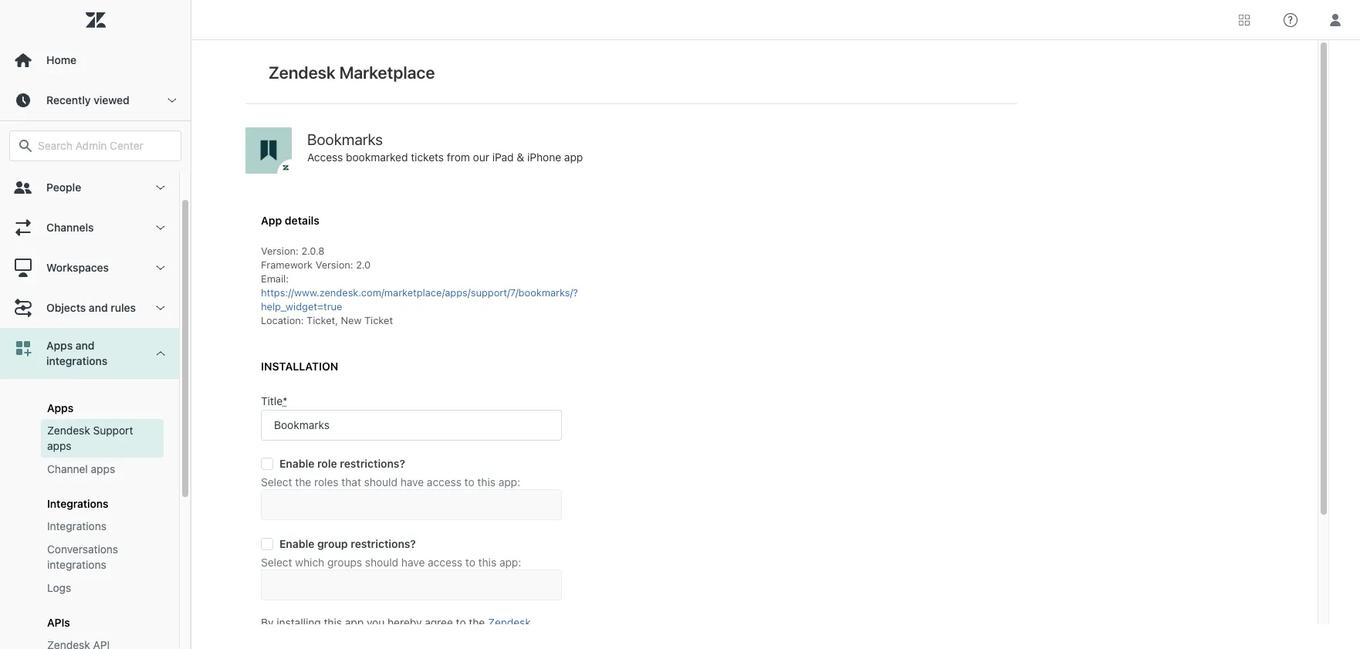 Task type: describe. For each thing, give the bounding box(es) containing it.
integrations for second integrations "element" from the bottom of the apps and integrations group
[[47, 497, 109, 511]]

rules
[[111, 301, 136, 314]]

viewed
[[94, 93, 130, 107]]

tree inside the primary "element"
[[0, 168, 191, 650]]

2 integrations element from the top
[[47, 519, 107, 534]]

logs
[[47, 582, 71, 595]]

apps and integrations
[[46, 339, 108, 368]]

zendesk products image
[[1240, 14, 1250, 25]]

primary element
[[0, 0, 192, 650]]

channel apps
[[47, 463, 115, 476]]

Search Admin Center field
[[38, 139, 171, 153]]

support
[[93, 424, 133, 437]]

recently viewed button
[[0, 80, 191, 120]]

apps for apps and integrations
[[46, 339, 73, 352]]

objects and rules
[[46, 301, 136, 314]]

help image
[[1284, 13, 1298, 27]]

conversations integrations element
[[47, 542, 158, 573]]

zendesk
[[47, 424, 90, 437]]

apis
[[47, 616, 70, 629]]

conversations
[[47, 543, 118, 556]]

integrations for second integrations "element" from the top
[[47, 520, 107, 533]]

integrations link
[[41, 515, 164, 538]]

integrations inside dropdown button
[[46, 355, 108, 368]]

people button
[[0, 168, 179, 208]]

apps inside zendesk support apps
[[47, 439, 71, 453]]

zendesk support apps
[[47, 424, 133, 453]]

conversations integrations link
[[41, 538, 164, 577]]



Task type: vqa. For each thing, say whether or not it's contained in the screenshot.
Find new leads BUTTON
no



Task type: locate. For each thing, give the bounding box(es) containing it.
0 horizontal spatial apps
[[47, 439, 71, 453]]

integrations inside conversations integrations
[[47, 558, 106, 572]]

0 vertical spatial apps
[[46, 339, 73, 352]]

user menu image
[[1326, 10, 1346, 30]]

2 integrations from the top
[[47, 520, 107, 533]]

channel
[[47, 463, 88, 476]]

people
[[46, 181, 81, 194]]

None search field
[[2, 131, 189, 161]]

and down objects and rules dropdown button
[[76, 339, 95, 352]]

1 vertical spatial integrations element
[[47, 519, 107, 534]]

integrations element up conversations
[[47, 519, 107, 534]]

0 vertical spatial and
[[89, 301, 108, 314]]

and for apps
[[76, 339, 95, 352]]

integrations element
[[47, 497, 109, 511], [47, 519, 107, 534]]

apps
[[46, 339, 73, 352], [47, 402, 73, 415]]

and for objects
[[89, 301, 108, 314]]

objects and rules button
[[0, 288, 179, 328]]

apps inside group
[[47, 402, 73, 415]]

1 vertical spatial apps
[[47, 402, 73, 415]]

1 integrations element from the top
[[47, 497, 109, 511]]

tree item
[[0, 328, 179, 650]]

integrations up apps element
[[46, 355, 108, 368]]

zendesk api element
[[47, 638, 110, 650]]

0 vertical spatial integrations
[[47, 497, 109, 511]]

0 vertical spatial apps
[[47, 439, 71, 453]]

tree item containing apps and integrations
[[0, 328, 179, 650]]

channels
[[46, 221, 94, 234]]

zendesk support apps element
[[47, 423, 158, 454]]

logs element
[[47, 581, 71, 596]]

apps and integrations button
[[0, 328, 179, 379]]

logs link
[[41, 577, 164, 600]]

objects
[[46, 301, 86, 314]]

conversations integrations
[[47, 543, 118, 572]]

apps down zendesk
[[47, 439, 71, 453]]

workspaces button
[[0, 248, 179, 288]]

recently
[[46, 93, 91, 107]]

zendesk support apps link
[[41, 419, 164, 458]]

integrations up the integrations link
[[47, 497, 109, 511]]

apps inside apps and integrations
[[46, 339, 73, 352]]

1 horizontal spatial apps
[[91, 463, 115, 476]]

apps
[[47, 439, 71, 453], [91, 463, 115, 476]]

channel apps link
[[41, 458, 164, 481]]

0 vertical spatial integrations element
[[47, 497, 109, 511]]

1 vertical spatial apps
[[91, 463, 115, 476]]

workspaces
[[46, 261, 109, 274]]

apps for apps element
[[47, 402, 73, 415]]

apps down zendesk support apps 'link'
[[91, 463, 115, 476]]

apps element
[[47, 402, 73, 415]]

1 vertical spatial integrations
[[47, 558, 106, 572]]

1 vertical spatial integrations
[[47, 520, 107, 533]]

and inside apps and integrations
[[76, 339, 95, 352]]

and
[[89, 301, 108, 314], [76, 339, 95, 352]]

channel apps element
[[47, 462, 115, 477]]

home
[[46, 53, 77, 66]]

0 vertical spatial integrations
[[46, 355, 108, 368]]

apps up zendesk
[[47, 402, 73, 415]]

and left rules
[[89, 301, 108, 314]]

integrations down conversations
[[47, 558, 106, 572]]

integrations up conversations
[[47, 520, 107, 533]]

1 vertical spatial and
[[76, 339, 95, 352]]

tree
[[0, 168, 191, 650]]

channels button
[[0, 208, 179, 248]]

and inside dropdown button
[[89, 301, 108, 314]]

1 integrations from the top
[[47, 497, 109, 511]]

apps and integrations group
[[0, 379, 179, 650]]

apps down the objects
[[46, 339, 73, 352]]

none search field inside the primary "element"
[[2, 131, 189, 161]]

apis element
[[47, 616, 70, 629]]

recently viewed
[[46, 93, 130, 107]]

integrations element up the integrations link
[[47, 497, 109, 511]]

home button
[[0, 40, 191, 80]]

integrations
[[46, 355, 108, 368], [47, 558, 106, 572]]

tree containing people
[[0, 168, 191, 650]]

tree item inside tree
[[0, 328, 179, 650]]

integrations
[[47, 497, 109, 511], [47, 520, 107, 533]]



